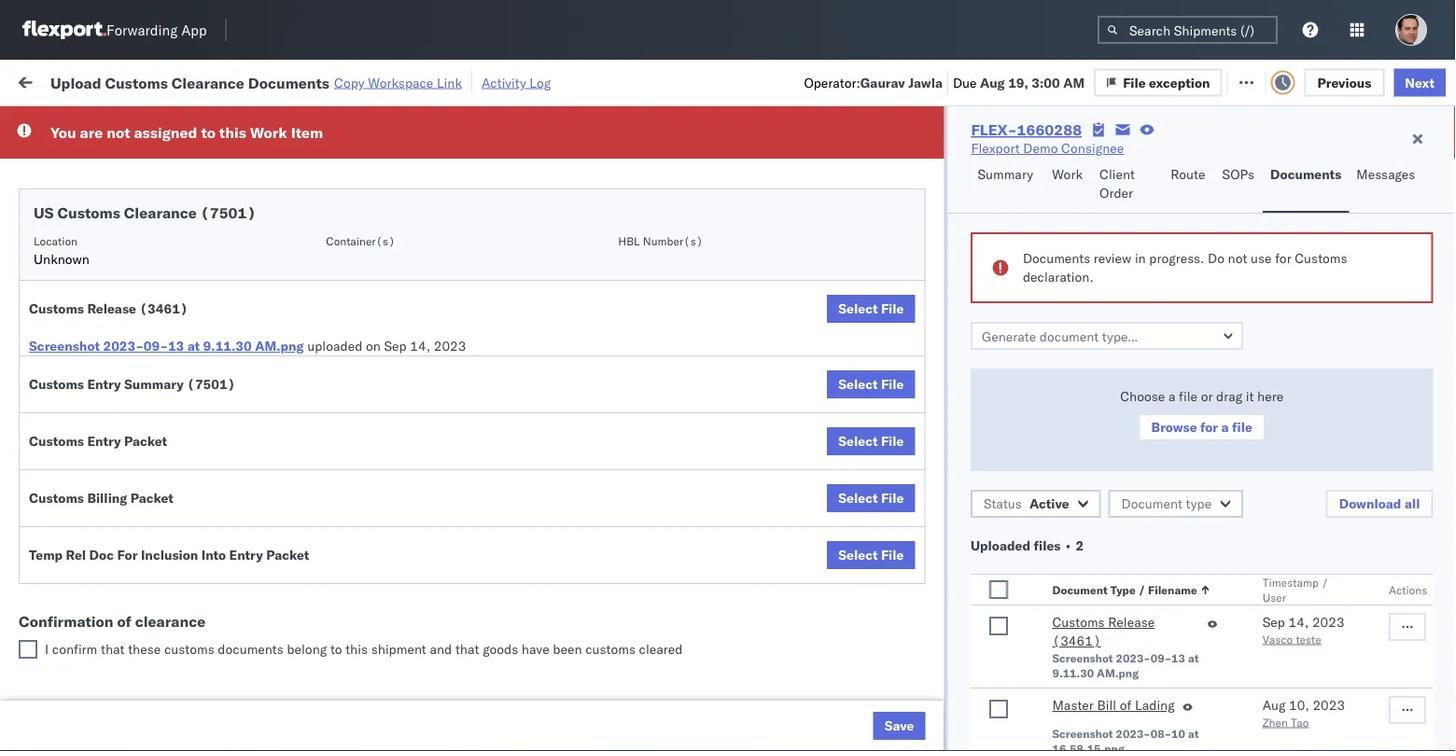 Task type: locate. For each thing, give the bounding box(es) containing it.
(3461)
[[140, 301, 188, 317], [1052, 633, 1101, 649]]

1 vertical spatial screenshot
[[1052, 651, 1113, 665]]

4 select file button from the top
[[827, 485, 915, 513]]

otter left name
[[693, 145, 724, 162]]

schedule delivery appointment link down assigned
[[43, 143, 230, 162]]

1 horizontal spatial :
[[430, 116, 433, 130]]

1 2001714 from the top
[[1071, 186, 1128, 203]]

-
[[783, 145, 791, 162], [963, 186, 971, 203], [963, 227, 971, 244], [841, 268, 849, 285], [963, 268, 971, 285], [758, 310, 766, 326], [879, 310, 887, 326], [758, 351, 766, 367], [879, 351, 887, 367], [758, 433, 766, 449], [879, 433, 887, 449], [841, 515, 849, 531], [963, 515, 971, 531], [1272, 556, 1280, 572], [1280, 556, 1288, 572], [1272, 597, 1280, 613], [1280, 597, 1288, 613], [1272, 638, 1280, 654], [1280, 638, 1288, 654], [1272, 679, 1280, 696], [1280, 679, 1288, 696], [1272, 720, 1280, 737], [1280, 720, 1288, 737]]

sep inside sep 14, 2023 vasco teste
[[1263, 614, 1285, 631]]

3:00 right '19,'
[[1032, 74, 1060, 90]]

13 for screenshot 2023-09-13 at 9.11.30 am.png
[[1171, 651, 1185, 665]]

digital up declaration. at top
[[1027, 227, 1065, 244]]

import
[[157, 72, 199, 89]]

air for 3:30 pm est, feb 17, 2023
[[571, 186, 588, 203]]

mbltest1234
[[1272, 145, 1360, 162]]

2023- inside screenshot 2023-08-10 at 16.58.15.png
[[1116, 727, 1151, 741]]

upload up "by:"
[[50, 73, 101, 92]]

1 horizontal spatial am.png
[[1097, 666, 1139, 680]]

maeu1234567 for confirm pickup from los angeles, ca
[[1150, 432, 1245, 449]]

resize handle column header
[[267, 145, 289, 752], [474, 145, 497, 752], [540, 145, 562, 752], [661, 145, 683, 752], [782, 145, 805, 752], [969, 145, 992, 752], [1119, 145, 1141, 752], [1240, 145, 1262, 752], [1422, 145, 1444, 752]]

1 ocean lcl from the top
[[571, 145, 636, 162]]

1911466 for second schedule pickup from los angeles, ca 'button' from the top
[[1071, 597, 1128, 613]]

schedule for schedule delivery appointment button corresponding to 2:59 am est, feb 17, 2023
[[43, 144, 98, 161]]

schedule pickup from los angeles, ca button
[[43, 298, 265, 338], [43, 586, 265, 625], [43, 627, 265, 666]]

document inside document type button
[[1121, 496, 1182, 512]]

unknown
[[34, 251, 90, 267]]

am.png up master bill of lading
[[1097, 666, 1139, 680]]

1 flex-2150210 from the top
[[1031, 268, 1128, 285]]

consignee
[[1062, 140, 1124, 156], [814, 153, 868, 167], [779, 392, 842, 408], [900, 392, 963, 408], [779, 474, 842, 490], [900, 474, 963, 490], [783, 556, 846, 572], [900, 556, 963, 572], [900, 597, 963, 613], [900, 638, 963, 654], [783, 679, 846, 696], [900, 679, 963, 696], [900, 720, 963, 737]]

0 horizontal spatial 13
[[168, 338, 184, 354]]

summary down screenshot 2023-09-13 at 9.11.30 am.png link
[[124, 376, 184, 393]]

1911466
[[1071, 597, 1128, 613], [1071, 638, 1128, 654], [1071, 679, 1128, 696], [1071, 720, 1128, 737]]

numbers inside container numbers
[[1150, 160, 1196, 174]]

2001714 down 1988285
[[1071, 186, 1128, 203]]

packet up upload proof of delivery at the left
[[131, 490, 174, 507]]

confirm delivery
[[43, 473, 142, 489]]

-- left teste
[[1272, 638, 1288, 654]]

am
[[1064, 74, 1085, 90], [332, 145, 354, 162], [332, 474, 354, 490], [332, 556, 354, 572], [332, 638, 354, 654], [332, 679, 354, 696]]

bicu1234565, demu1232567 for second schedule pickup from los angeles, ca 'button' from the top
[[1150, 597, 1340, 613]]

numbers for container numbers
[[1150, 160, 1196, 174]]

at down filename
[[1188, 651, 1199, 665]]

1 horizontal spatial 14,
[[1289, 614, 1309, 631]]

actions
[[1400, 153, 1438, 167], [1389, 583, 1427, 597]]

1 vertical spatial 9.11.30
[[1052, 666, 1094, 680]]

1 vertical spatial 25,
[[421, 515, 442, 531]]

Search Work text field
[[828, 67, 1032, 95]]

select file for customs entry summary (7501)
[[839, 376, 904, 393]]

1 horizontal spatial numbers
[[1340, 153, 1386, 167]]

2 select file button from the top
[[827, 371, 915, 399]]

2150210 for 12:00 pm est, feb 25, 2023
[[1071, 515, 1128, 531]]

est, down i confirm that these customs documents belong to this shipment and that goods have been customs cleared
[[357, 679, 385, 696]]

3 select file from the top
[[839, 433, 904, 450]]

clearance for upload customs clearance documents copy workspace link
[[172, 73, 244, 92]]

1 otter from the left
[[693, 145, 724, 162]]

rel
[[66, 547, 86, 563]]

1 : from the left
[[134, 116, 137, 130]]

los up the clearance
[[176, 587, 197, 603]]

0 vertical spatial screenshot
[[29, 338, 100, 354]]

resize handle column header for consignee
[[969, 145, 992, 752]]

cleared
[[639, 641, 683, 658]]

0 vertical spatial confirm pickup from los angeles, ca button
[[43, 380, 265, 420]]

mar for schedule pickup from los angeles, ca
[[388, 638, 413, 654]]

2 : from the left
[[430, 116, 433, 130]]

1 resize handle column header from the left
[[267, 145, 289, 752]]

1 vertical spatial 2023-
[[1116, 651, 1151, 665]]

client
[[693, 153, 723, 167], [1100, 166, 1135, 183]]

0 vertical spatial air
[[571, 186, 588, 203]]

select file for customs billing packet
[[839, 490, 904, 507]]

0 vertical spatial flex-1977428
[[1031, 310, 1128, 326]]

upload for customs
[[43, 258, 85, 274]]

schedule up unknown
[[43, 226, 98, 243]]

1 horizontal spatial work
[[250, 123, 287, 142]]

2:59 am est, mar 3, 2023
[[301, 638, 464, 654], [301, 679, 464, 696]]

1 select file from the top
[[839, 301, 904, 317]]

1 confirm pickup from los angeles, ca from the top
[[43, 381, 244, 416]]

2 fcl from the top
[[613, 638, 637, 654]]

bookings test consignee
[[693, 392, 842, 408], [814, 392, 963, 408], [693, 474, 842, 490], [814, 474, 963, 490], [814, 556, 963, 572], [814, 597, 963, 613], [814, 638, 963, 654], [814, 679, 963, 696], [814, 720, 963, 737]]

for right use at right
[[1275, 250, 1291, 267]]

1 horizontal spatial client
[[1100, 166, 1135, 183]]

3 ocean fcl from the top
[[571, 679, 637, 696]]

4 2:59 from the top
[[301, 679, 329, 696]]

3:30
[[301, 186, 329, 203], [301, 227, 329, 244]]

(7501) for us customs clearance (7501)
[[201, 204, 256, 222]]

resize handle column header for container numbers
[[1240, 145, 1262, 752]]

1 1911466 from the top
[[1071, 597, 1128, 613]]

1 confirm pickup from los angeles, ca button from the top
[[43, 380, 265, 420]]

None checkbox
[[989, 581, 1008, 599], [19, 640, 37, 659], [989, 581, 1008, 599], [19, 640, 37, 659]]

0 horizontal spatial 09-
[[144, 338, 168, 354]]

2 flex-1911466 from the top
[[1031, 638, 1128, 654]]

1 vertical spatial 14,
[[1289, 614, 1309, 631]]

products
[[727, 145, 780, 162]]

am.png inside screenshot 2023-09-13 at 9.11.30 am.png
[[1097, 666, 1139, 680]]

am for third schedule pickup from los angeles, ca 'button' from the top of the page
[[332, 638, 354, 654]]

bicu1234565, demu1232567 down 10, at the right
[[1150, 720, 1340, 736]]

confirm pickup from los angeles, ca link for bookings
[[43, 380, 265, 418]]

3:30 pm est, feb 17, 2023 up 3:00 pm est, feb 20, 2023
[[301, 227, 469, 244]]

of
[[124, 514, 136, 530], [117, 612, 131, 631], [1120, 697, 1131, 714]]

1 vertical spatial 09-
[[1151, 651, 1171, 665]]

1 horizontal spatial for
[[1200, 419, 1218, 436]]

file exception button
[[1109, 67, 1237, 95], [1109, 67, 1237, 95], [1094, 68, 1223, 96], [1094, 68, 1223, 96]]

1 horizontal spatial on
[[465, 72, 479, 89]]

est, for the schedule pickup from los angeles international airport link
[[356, 186, 384, 203]]

file for customs entry summary (7501)
[[881, 376, 904, 393]]

schedule for schedule pickup from los angeles international airport button
[[43, 176, 98, 192]]

5 schedule from the top
[[43, 350, 98, 366]]

3 select from the top
[[839, 433, 878, 450]]

3 fcl from the top
[[613, 679, 637, 696]]

am down progress
[[332, 145, 354, 162]]

1 integration test account - western digital from the top
[[814, 186, 1065, 203]]

status
[[101, 116, 134, 130], [984, 496, 1022, 512]]

lcl for otter products - test account
[[613, 145, 636, 162]]

2 confirm pickup from los angeles, ca link from the top
[[43, 422, 265, 459]]

schedule delivery appointment button up customs entry summary (7501)
[[43, 349, 230, 369]]

document inside the document type / filename 'button'
[[1052, 583, 1108, 597]]

1988285
[[1071, 145, 1128, 162]]

2 vertical spatial schedule pickup from los angeles, ca button
[[43, 627, 265, 666]]

1 vertical spatial sep
[[1263, 614, 1285, 631]]

0 vertical spatial 3,
[[416, 638, 428, 654]]

(3461) down the upload customs clearance documents button
[[140, 301, 188, 317]]

schedule delivery appointment button
[[43, 143, 230, 164], [43, 225, 230, 246], [43, 349, 230, 369], [43, 677, 230, 698]]

1 horizontal spatial 9.11.30
[[1052, 666, 1094, 680]]

4 appointment from the top
[[153, 678, 230, 695]]

mar
[[388, 638, 413, 654], [388, 679, 413, 696]]

0 vertical spatial 1977428
[[1071, 310, 1128, 326]]

that right and
[[456, 641, 479, 658]]

numbers inside mbl/mawb numbers button
[[1340, 153, 1386, 167]]

0 horizontal spatial to
[[201, 123, 216, 142]]

not right are
[[107, 123, 130, 142]]

1 3, from the top
[[416, 638, 428, 654]]

demo123 down flxt00001977428a
[[1272, 392, 1335, 408]]

0 vertical spatial 3:30 pm est, feb 17, 2023
[[301, 186, 469, 203]]

1977428 down declaration. at top
[[1071, 310, 1128, 326]]

delivery inside button
[[94, 473, 142, 489]]

1 vertical spatial file
[[1232, 419, 1252, 436]]

assigned
[[134, 123, 197, 142]]

schedule down you
[[43, 144, 98, 161]]

0 vertical spatial for
[[178, 116, 193, 130]]

integration test account - western digital
[[814, 186, 1065, 203], [814, 227, 1065, 244]]

4 schedule from the top
[[43, 299, 98, 316]]

1 vertical spatial 1977428
[[1071, 351, 1128, 367]]

2 vertical spatial clearance
[[145, 258, 204, 274]]

2 confirm from the top
[[43, 422, 91, 439]]

document left type
[[1121, 496, 1182, 512]]

est, for 2:59 am est, mar 3, 2023 'schedule delivery appointment' link
[[357, 679, 385, 696]]

1 vertical spatial release
[[1108, 614, 1155, 631]]

bicu1234565, up lading
[[1150, 679, 1242, 695]]

1 ocean from the top
[[571, 145, 610, 162]]

0 horizontal spatial this
[[219, 123, 246, 142]]

flex-1977428 button
[[1001, 305, 1131, 331], [1001, 305, 1131, 331], [1001, 346, 1131, 372], [1001, 346, 1131, 372]]

13
[[168, 338, 184, 354], [1171, 651, 1185, 665]]

1 vertical spatial flex-1977428
[[1031, 351, 1128, 367]]

1 schedule delivery appointment link from the top
[[43, 143, 230, 162]]

flex-1988285
[[1031, 145, 1128, 162]]

1 horizontal spatial a
[[1221, 419, 1229, 436]]

flex-1911408 up active
[[1031, 474, 1128, 490]]

1 vertical spatial flex-2001714
[[1031, 227, 1128, 244]]

3 schedule delivery appointment from the top
[[43, 350, 230, 366]]

resize handle column header for flex id
[[1119, 145, 1141, 752]]

am.png for screenshot 2023-09-13 at 9.11.30 am.png uploaded on sep 14, 2023
[[255, 338, 304, 354]]

bicu1234565, right the type
[[1150, 597, 1242, 613]]

2 select from the top
[[839, 376, 878, 393]]

1 horizontal spatial otter
[[814, 145, 845, 162]]

schedule delivery appointment button down these
[[43, 677, 230, 698]]

8 resize handle column header from the left
[[1240, 145, 1262, 752]]

0 vertical spatial maeu1234567
[[1150, 309, 1245, 325]]

0 horizontal spatial 9.11.30
[[203, 338, 252, 354]]

17, for ocean lcl
[[414, 145, 435, 162]]

9.11.30
[[203, 338, 252, 354], [1052, 666, 1094, 680]]

1 017482927423 from the top
[[1272, 268, 1369, 285]]

9.11.30 left 10:30
[[203, 338, 252, 354]]

browse
[[1151, 419, 1197, 436]]

0 vertical spatial aug
[[980, 74, 1005, 90]]

timestamp / user
[[1263, 576, 1328, 605]]

2023 inside aug 10, 2023 zhen tao
[[1313, 697, 1345, 714]]

1 vertical spatial confirm pickup from los angeles, ca
[[43, 422, 244, 457]]

sep up vasco
[[1263, 614, 1285, 631]]

select file button for customs entry summary (7501)
[[827, 371, 915, 399]]

017482927423 down mawb1234
[[1272, 268, 1369, 285]]

2 bicu1234565, from the top
[[1150, 638, 1242, 654]]

2 schedule pickup from los angeles, ca from the top
[[43, 546, 252, 581]]

documents inside 'button'
[[1271, 166, 1342, 183]]

entry up customs entry packet
[[87, 376, 121, 393]]

schedule delivery appointment link down us customs clearance (7501) on the top left of page
[[43, 225, 230, 244]]

1 vertical spatial 3:30
[[301, 227, 329, 244]]

3 schedule pickup from los angeles, ca link from the top
[[43, 586, 265, 623]]

feb up 3:00 pm est, feb 20, 2023
[[387, 227, 410, 244]]

ca down confirmation
[[43, 647, 61, 663]]

1 vertical spatial 1911408
[[1071, 474, 1128, 490]]

document type / filename button
[[1048, 579, 1225, 598]]

2 schedule pickup from los angeles, ca button from the top
[[43, 586, 265, 625]]

honeywell - test account
[[693, 310, 847, 326], [814, 310, 968, 326], [693, 351, 847, 367], [814, 351, 968, 367], [693, 433, 847, 449], [814, 433, 968, 449]]

flex-2150210 down review
[[1031, 268, 1128, 285]]

entry right the into
[[229, 547, 263, 563]]

: left "ready"
[[134, 116, 137, 130]]

Generate document type... text field
[[970, 322, 1243, 350]]

est, for upload customs clearance documents link
[[356, 268, 384, 285]]

upload up the rel
[[43, 514, 85, 530]]

angeles, for schedule pickup from los angeles, ca link related to second schedule pickup from los angeles, ca 'button' from the top
[[200, 587, 252, 603]]

est, for schedule pickup from los angeles, ca link for third schedule pickup from los angeles, ca 'button' from the top of the page
[[357, 638, 385, 654]]

flexport demo consignee for flex-1919147
[[693, 556, 846, 572]]

and
[[430, 641, 452, 658]]

confirm for confirm pickup from los angeles, ca 'link' associated with bookings
[[43, 381, 91, 398]]

resize handle column header for deadline
[[474, 145, 497, 752]]

resize handle column header for mode
[[661, 145, 683, 752]]

forwarding app
[[106, 21, 207, 39]]

confirm pickup from los angeles, ca link down customs entry summary (7501)
[[43, 422, 265, 459]]

in
[[278, 116, 288, 130]]

9 schedule from the top
[[43, 678, 98, 695]]

1 vertical spatial western
[[974, 227, 1023, 244]]

2023 inside sep 14, 2023 vasco teste
[[1312, 614, 1345, 631]]

0 vertical spatial flex-2001714
[[1031, 186, 1128, 203]]

3 schedule delivery appointment button from the top
[[43, 349, 230, 369]]

feb for schedule delivery appointment button corresponding to 10:30 pm est, feb 21, 2023
[[395, 351, 418, 367]]

25, up "12:00 pm est, feb 25, 2023"
[[414, 474, 435, 490]]

file down it
[[1232, 419, 1252, 436]]

nyku9743990
[[1150, 145, 1242, 161]]

est, down container(s)
[[356, 268, 384, 285]]

3:00 for bookings test consignee
[[301, 474, 329, 490]]

western down flex
[[974, 186, 1023, 203]]

0 horizontal spatial aug
[[980, 74, 1005, 90]]

work down the flex-1988285
[[1052, 166, 1083, 183]]

appointment down us customs clearance (7501) on the top left of page
[[153, 226, 230, 243]]

/ right the type
[[1138, 583, 1145, 597]]

from up the clearance
[[145, 587, 173, 603]]

screenshot inside screenshot 2023-09-13 at 9.11.30 am.png
[[1052, 651, 1113, 665]]

feb for schedule pickup from los angeles international airport button
[[387, 186, 410, 203]]

1911466 for 2:59 am est, mar 3, 2023 schedule delivery appointment button
[[1071, 679, 1128, 696]]

id
[[1025, 153, 1036, 167]]

0 horizontal spatial status
[[101, 116, 134, 130]]

0 vertical spatial western
[[974, 186, 1023, 203]]

clearance inside upload customs clearance documents
[[145, 258, 204, 274]]

2 vertical spatial of
[[1120, 697, 1131, 714]]

0 horizontal spatial a
[[1168, 388, 1175, 405]]

1 vertical spatial status
[[984, 496, 1022, 512]]

flex-2150210 for 12:00 pm est, feb 25, 2023
[[1031, 515, 1128, 531]]

delivery down are
[[102, 144, 150, 161]]

confirm pickup from los angeles, ca link
[[43, 380, 265, 418], [43, 422, 265, 459]]

0 horizontal spatial file
[[1179, 388, 1197, 405]]

1 demo123 from the top
[[1272, 392, 1335, 408]]

est, for upload proof of delivery link
[[364, 515, 392, 531]]

1 vertical spatial this
[[346, 641, 368, 658]]

file
[[1179, 388, 1197, 405], [1232, 419, 1252, 436]]

am.png for screenshot 2023-09-13 at 9.11.30 am.png
[[1097, 666, 1139, 680]]

ocean for otter products - test account
[[571, 145, 610, 162]]

1 vertical spatial demo
[[745, 556, 780, 572]]

5 -- from the top
[[1272, 720, 1288, 737]]

flex-2150210 button
[[1001, 264, 1131, 290], [1001, 264, 1131, 290], [1001, 510, 1131, 536], [1001, 510, 1131, 536]]

schedule for schedule delivery appointment button corresponding to 10:30 pm est, feb 21, 2023
[[43, 350, 98, 366]]

0 horizontal spatial release
[[87, 301, 136, 317]]

1 horizontal spatial (3461)
[[1052, 633, 1101, 649]]

maeu1234567 for schedule delivery appointment
[[1150, 350, 1245, 366]]

demu1232567 down timestamp
[[1245, 597, 1340, 613]]

fcl for bookings test consignee
[[613, 474, 637, 490]]

flexport for flex-1911466
[[693, 679, 742, 696]]

1 vertical spatial packet
[[131, 490, 174, 507]]

0 vertical spatial 09-
[[144, 338, 168, 354]]

9.11.30 inside screenshot 2023-09-13 at 9.11.30 am.png
[[1052, 666, 1094, 680]]

1 ocean fcl from the top
[[571, 474, 637, 490]]

schedule pickup from los angeles international airport link
[[43, 175, 265, 212]]

1 vertical spatial 17,
[[413, 186, 434, 203]]

1 horizontal spatial document
[[1121, 496, 1182, 512]]

schedule pickup from los angeles, ca
[[43, 299, 252, 334], [43, 546, 252, 581], [43, 587, 252, 622], [43, 628, 252, 663]]

select for temp rel doc for inclusion into entry packet
[[839, 547, 878, 563]]

ocean for flexport demo consignee
[[571, 679, 610, 696]]

this left shipment at the bottom of page
[[346, 641, 368, 658]]

schedule delivery appointment up customs entry summary (7501)
[[43, 350, 230, 366]]

am down i confirm that these customs documents belong to this shipment and that goods have been customs cleared
[[332, 679, 354, 696]]

2150210
[[1071, 268, 1128, 285], [1071, 515, 1128, 531]]

2150210 down review
[[1071, 268, 1128, 285]]

ocean fcl for bookings
[[571, 474, 637, 490]]

4 schedule delivery appointment button from the top
[[43, 677, 230, 698]]

upload inside button
[[43, 514, 85, 530]]

flexport
[[971, 140, 1020, 156], [693, 556, 742, 572], [693, 679, 742, 696]]

schedule for second schedule pickup from los angeles, ca 'button' from the top
[[43, 587, 98, 603]]

summary inside button
[[978, 166, 1034, 183]]

appointment for 2:59 am est, feb 17, 2023
[[153, 144, 230, 161]]

1 schedule delivery appointment button from the top
[[43, 143, 230, 164]]

3 air from the top
[[571, 515, 588, 531]]

0 vertical spatial am.png
[[255, 338, 304, 354]]

/
[[1322, 576, 1328, 590], [1138, 583, 1145, 597]]

from down temp rel doc for inclusion into entry packet
[[145, 628, 173, 644]]

bicu1234565, down filename
[[1150, 638, 1242, 654]]

this
[[219, 123, 246, 142], [346, 641, 368, 658]]

5 select file button from the top
[[827, 542, 915, 570]]

2150210 up 2
[[1071, 515, 1128, 531]]

release down document type / filename
[[1108, 614, 1155, 631]]

save button
[[874, 712, 926, 740]]

fcl for flexport demo consignee
[[613, 679, 637, 696]]

1 ca from the top
[[43, 318, 61, 334]]

entry for summary
[[87, 376, 121, 393]]

import work
[[157, 72, 235, 89]]

confirm pickup from los angeles, ca button for honeywell - test account
[[43, 422, 265, 461]]

4 ocean from the top
[[571, 638, 610, 654]]

2 017482927423 from the top
[[1272, 515, 1369, 531]]

4 schedule delivery appointment link from the top
[[43, 677, 230, 696]]

2 2:59 am est, mar 3, 2023 from the top
[[301, 679, 464, 696]]

2 1911466 from the top
[[1071, 638, 1128, 654]]

2:59 for third schedule pickup from los angeles, ca 'button' from the top of the page
[[301, 638, 329, 654]]

2 2150210 from the top
[[1071, 515, 1128, 531]]

upload inside upload customs clearance documents
[[43, 258, 85, 274]]

pm for schedule delivery appointment
[[340, 351, 361, 367]]

6 resize handle column header from the left
[[969, 145, 992, 752]]

filtered by:
[[19, 114, 86, 131]]

4 schedule pickup from los angeles, ca link from the top
[[43, 627, 265, 664]]

-- up timestamp
[[1272, 556, 1288, 572]]

2 vertical spatial flexport
[[693, 679, 742, 696]]

demo123 down here
[[1272, 474, 1335, 490]]

09- down customs release (3461) link
[[1151, 651, 1171, 665]]

0 vertical spatial demo123
[[1272, 392, 1335, 408]]

release inside customs release (3461)
[[1108, 614, 1155, 631]]

screenshot 2023-09-13 at 9.11.30 am.png uploaded on sep 14, 2023
[[29, 338, 466, 354]]

3 schedule pickup from los angeles, ca from the top
[[43, 587, 252, 622]]

customs release (3461) down upload customs clearance documents
[[29, 301, 188, 317]]

number(s)
[[643, 234, 703, 248]]

1 horizontal spatial 09-
[[1151, 651, 1171, 665]]

187 on track
[[437, 72, 513, 89]]

est, for confirm delivery link
[[357, 474, 385, 490]]

2 ca from the top
[[43, 400, 61, 416]]

actions down next button
[[1400, 153, 1438, 167]]

14, down 20,
[[410, 338, 430, 354]]

copy workspace link button
[[334, 74, 462, 91]]

4 schedule pickup from los angeles, ca from the top
[[43, 628, 252, 663]]

2 confirm pickup from los angeles, ca button from the top
[[43, 422, 265, 461]]

2023- inside screenshot 2023-09-13 at 9.11.30 am.png
[[1116, 651, 1151, 665]]

messages
[[1357, 166, 1416, 183]]

aug inside aug 10, 2023 zhen tao
[[1263, 697, 1286, 714]]

1 appointment from the top
[[153, 144, 230, 161]]

flex-1911408
[[1031, 392, 1128, 408], [1031, 474, 1128, 490]]

actions down all in the right bottom of the page
[[1389, 583, 1427, 597]]

document for document type
[[1121, 496, 1182, 512]]

select file button for customs entry packet
[[827, 428, 915, 456]]

flexport demo consignee
[[971, 140, 1124, 156], [693, 556, 846, 572], [693, 679, 846, 696]]

at inside screenshot 2023-09-13 at 9.11.30 am.png
[[1188, 651, 1199, 665]]

2 air from the top
[[571, 268, 588, 285]]

: for status
[[134, 116, 137, 130]]

ocean for honeywell - test account
[[571, 351, 610, 367]]

schedule down 'proof'
[[43, 546, 98, 562]]

2:59
[[301, 145, 329, 162], [301, 556, 329, 572], [301, 638, 329, 654], [301, 679, 329, 696]]

1 vertical spatial flexport demo consignee
[[693, 556, 846, 572]]

pm right 12:00
[[340, 515, 361, 531]]

3 maeu1234567 from the top
[[1150, 432, 1245, 449]]

confirm pickup from los angeles, ca for honeywell
[[43, 422, 244, 457]]

13 inside screenshot 2023-09-13 at 9.11.30 am.png
[[1171, 651, 1185, 665]]

maeu1234567 for schedule pickup from los angeles, ca
[[1150, 309, 1245, 325]]

1 vertical spatial entry
[[87, 433, 121, 450]]

1 vertical spatial flex-1911408
[[1031, 474, 1128, 490]]

1 horizontal spatial file
[[1232, 419, 1252, 436]]

0 horizontal spatial /
[[1138, 583, 1145, 597]]

3 ocean from the top
[[571, 474, 610, 490]]

1 confirm from the top
[[43, 381, 91, 398]]

09- inside screenshot 2023-09-13 at 9.11.30 am.png
[[1151, 651, 1171, 665]]

ca up i
[[43, 605, 61, 622]]

at inside screenshot 2023-08-10 at 16.58.15.png
[[1188, 727, 1199, 741]]

operator:
[[804, 74, 861, 90]]

digital
[[1027, 186, 1065, 203], [1027, 227, 1065, 244]]

select for customs billing packet
[[839, 490, 878, 507]]

2 horizontal spatial for
[[1275, 250, 1291, 267]]

confirm inside button
[[43, 473, 91, 489]]

from up "airport"
[[145, 176, 173, 192]]

for inside documents review in progress. do not use for customs declaration.
[[1275, 250, 1291, 267]]

2023- for screenshot 2023-09-13 at 9.11.30 am.png
[[1116, 651, 1151, 665]]

packet down customs entry summary (7501)
[[124, 433, 167, 450]]

confirm pickup from los angeles, ca down screenshot 2023-09-13 at 9.11.30 am.png link
[[43, 381, 244, 416]]

1 vertical spatial 3:00
[[301, 268, 329, 285]]

2 vertical spatial fcl
[[613, 679, 637, 696]]

customs inside documents review in progress. do not use for customs declaration.
[[1295, 250, 1347, 267]]

demo123
[[1272, 392, 1335, 408], [1272, 474, 1335, 490]]

screenshot up master
[[1052, 651, 1113, 665]]

0 horizontal spatial customs
[[164, 641, 214, 658]]

screenshot inside screenshot 2023-08-10 at 16.58.15.png
[[1052, 727, 1113, 741]]

resize handle column header for workitem
[[267, 145, 289, 752]]

2:59 right 'documents'
[[301, 638, 329, 654]]

delivery for 10:30 pm est, feb 21, 2023
[[102, 350, 150, 366]]

on right uploaded
[[366, 338, 381, 354]]

1911408 down generate document type... text box
[[1071, 392, 1128, 408]]

Search Shipments (/) text field
[[1098, 16, 1278, 44]]

mar down shipment at the bottom of page
[[388, 679, 413, 696]]

3 schedule delivery appointment link from the top
[[43, 349, 230, 367]]

feb for the upload customs clearance documents button
[[387, 268, 410, 285]]

schedule left these
[[43, 628, 98, 644]]

to
[[201, 123, 216, 142], [330, 641, 342, 658]]

schedule delivery appointment down these
[[43, 678, 230, 695]]

1 vertical spatial clearance
[[124, 204, 197, 222]]

0 horizontal spatial on
[[366, 338, 381, 354]]

at for screenshot 2023-09-13 at 9.11.30 am.png
[[1188, 651, 1199, 665]]

0 vertical spatial 2150210
[[1071, 268, 1128, 285]]

feb down deadline button
[[387, 186, 410, 203]]

3 select file button from the top
[[827, 428, 915, 456]]

1 select file button from the top
[[827, 295, 915, 323]]

not inside documents review in progress. do not use for customs declaration.
[[1228, 250, 1247, 267]]

1660288
[[1017, 120, 1082, 139]]

0 vertical spatial to
[[201, 123, 216, 142]]

am for schedule delivery appointment button corresponding to 2:59 am est, feb 17, 2023
[[332, 145, 354, 162]]

schedule down unknown
[[43, 299, 98, 316]]

5 select from the top
[[839, 547, 878, 563]]

schedule for 2:59 am est, mar 3, 2023 schedule delivery appointment button
[[43, 678, 98, 695]]

schedule delivery appointment link
[[43, 143, 230, 162], [43, 225, 230, 244], [43, 349, 230, 367], [43, 677, 230, 696]]

flex-2150210
[[1031, 268, 1128, 285], [1031, 515, 1128, 531]]

demo for flex-1911466
[[745, 679, 780, 696]]

upload
[[50, 73, 101, 92], [43, 258, 85, 274], [43, 514, 85, 530]]

schedule delivery appointment for 10:30 pm est, feb 21, 2023
[[43, 350, 230, 366]]

-- down timestamp
[[1272, 597, 1288, 613]]

from inside 'schedule pickup from los angeles international airport'
[[145, 176, 173, 192]]

progress.
[[1149, 250, 1204, 267]]

1 vertical spatial aug
[[1263, 697, 1286, 714]]

for inside browse for a file button
[[1200, 419, 1218, 436]]

schedule for 2nd schedule delivery appointment button from the top of the page
[[43, 226, 98, 243]]

2
[[1076, 538, 1084, 554]]

confirm for confirm delivery link
[[43, 473, 91, 489]]

0 vertical spatial release
[[87, 301, 136, 317]]

flexport. image
[[22, 21, 106, 39]]

1 vertical spatial a
[[1221, 419, 1229, 436]]

otter products, llc
[[814, 145, 932, 162]]

1 horizontal spatial not
[[1228, 250, 1247, 267]]

4 1911466 from the top
[[1071, 720, 1128, 737]]

/ inside timestamp / user
[[1322, 576, 1328, 590]]

los right these
[[176, 628, 197, 644]]

schedule delivery appointment for 2:59 am est, feb 17, 2023
[[43, 144, 230, 161]]

0 horizontal spatial am.png
[[255, 338, 304, 354]]

2 bicu1234565, demu1232567 from the top
[[1150, 638, 1340, 654]]

None checkbox
[[989, 617, 1008, 636], [989, 700, 1008, 719], [989, 617, 1008, 636], [989, 700, 1008, 719]]

0 vertical spatial status
[[101, 116, 134, 130]]

ca up the confirm delivery
[[43, 441, 61, 457]]

numbers for mbl/mawb numbers
[[1340, 153, 1386, 167]]

017482927423 for 3:00 pm est, feb 20, 2023
[[1272, 268, 1369, 285]]

2 western from the top
[[974, 227, 1023, 244]]

0 horizontal spatial sep
[[384, 338, 407, 354]]

mode button
[[562, 148, 665, 167]]

at right 10
[[1188, 727, 1199, 741]]

1 vertical spatial document
[[1052, 583, 1108, 597]]

feb for schedule delivery appointment button corresponding to 2:59 am est, feb 17, 2023
[[388, 145, 411, 162]]

a right choose
[[1168, 388, 1175, 405]]

track
[[483, 72, 513, 89]]

teste
[[1296, 633, 1321, 647]]

20,
[[413, 268, 434, 285]]

1 vertical spatial 13
[[1171, 651, 1185, 665]]

4 resize handle column header from the left
[[661, 145, 683, 752]]

flex-1911466 button
[[1001, 592, 1131, 619], [1001, 592, 1131, 619], [1001, 633, 1131, 660], [1001, 633, 1131, 660], [1001, 675, 1131, 701], [1001, 675, 1131, 701], [1001, 716, 1131, 742], [1001, 716, 1131, 742]]

4 flex-1911466 from the top
[[1031, 720, 1128, 737]]

-- up aug 10, 2023 zhen tao
[[1272, 679, 1288, 696]]

client name
[[693, 153, 756, 167]]

not right do
[[1228, 250, 1247, 267]]

1 2:59 from the top
[[301, 145, 329, 162]]

2 ocean from the top
[[571, 351, 610, 367]]

am right belong
[[332, 638, 354, 654]]

2023- down 'master bill of lading' link at bottom right
[[1116, 727, 1151, 741]]

16.58.15.png
[[1052, 742, 1124, 752]]

confirm for confirm pickup from los angeles, ca 'link' related to honeywell
[[43, 422, 91, 439]]

customs
[[105, 73, 168, 92], [57, 204, 120, 222], [1295, 250, 1347, 267], [89, 258, 141, 274], [29, 301, 84, 317], [29, 376, 84, 393], [29, 433, 84, 450], [29, 490, 84, 507], [1052, 614, 1105, 631]]

est, down "12:00 pm est, feb 25, 2023"
[[357, 556, 385, 572]]

0 horizontal spatial for
[[178, 116, 193, 130]]

confirm pickup from los angeles, ca for bookings
[[43, 381, 244, 416]]

route
[[1171, 166, 1206, 183]]

3 bicu1234565, demu1232567 from the top
[[1150, 679, 1340, 695]]

of up these
[[117, 612, 131, 631]]

2:59 am est, mar 3, 2023 down 2:59 am est, feb 28, 2023
[[301, 638, 464, 654]]

schedule inside 'schedule pickup from los angeles international airport'
[[43, 176, 98, 192]]

14, up teste
[[1289, 614, 1309, 631]]

of inside button
[[124, 514, 136, 530]]

pickup up "airport"
[[102, 176, 142, 192]]

1 horizontal spatial customs
[[586, 641, 636, 658]]

1 vertical spatial 3:30 pm est, feb 17, 2023
[[301, 227, 469, 244]]

1 vertical spatial lcl
[[613, 351, 636, 367]]



Task type: vqa. For each thing, say whether or not it's contained in the screenshot.
the bottom 'J X'
no



Task type: describe. For each thing, give the bounding box(es) containing it.
(3461) inside customs release (3461)
[[1052, 633, 1101, 649]]

0 vertical spatial this
[[219, 123, 246, 142]]

at left "risk"
[[379, 72, 390, 89]]

0 vertical spatial work
[[203, 72, 235, 89]]

pickup up confirmation of clearance
[[102, 587, 142, 603]]

2 ocean fcl from the top
[[571, 638, 637, 654]]

1 that from the left
[[101, 641, 125, 658]]

1 vertical spatial customs release (3461)
[[1052, 614, 1155, 649]]

file for temp rel doc for inclusion into entry packet
[[881, 547, 904, 563]]

2:59 am est, mar 3, 2023 for schedule pickup from los angeles, ca
[[301, 638, 464, 654]]

by:
[[68, 114, 86, 131]]

customs inside customs release (3461)
[[1052, 614, 1105, 631]]

1 1911408 from the top
[[1071, 392, 1128, 408]]

location unknown
[[34, 234, 90, 267]]

deadline
[[301, 153, 348, 167]]

1 digital from the top
[[1027, 186, 1065, 203]]

from down the upload customs clearance documents button
[[145, 299, 173, 316]]

2 1911408 from the top
[[1071, 474, 1128, 490]]

select file for customs entry packet
[[839, 433, 904, 450]]

choose
[[1120, 388, 1165, 405]]

2 schedule delivery appointment button from the top
[[43, 225, 230, 246]]

from down customs entry summary (7501)
[[138, 422, 165, 439]]

2 schedule pickup from los angeles, ca link from the top
[[43, 545, 265, 582]]

confirm delivery link
[[43, 472, 142, 491]]

file inside button
[[1232, 419, 1252, 436]]

consignee inside 'button'
[[814, 153, 868, 167]]

screenshot for screenshot 2023-09-13 at 9.11.30 am.png uploaded on sep 14, 2023
[[29, 338, 100, 354]]

0 vertical spatial demo
[[1024, 140, 1058, 156]]

0 horizontal spatial 14,
[[410, 338, 430, 354]]

0 vertical spatial a
[[1168, 388, 1175, 405]]

demu1232567 up browse for a file
[[1150, 391, 1245, 408]]

1 flex-1977428 from the top
[[1031, 310, 1128, 326]]

demu1232567 down user
[[1245, 638, 1340, 654]]

21,
[[421, 351, 442, 367]]

0 vertical spatial upload
[[50, 73, 101, 92]]

1 western from the top
[[974, 186, 1023, 203]]

feb for 'upload proof of delivery' button
[[395, 515, 418, 531]]

documents inside documents review in progress. do not use for customs declaration.
[[1023, 250, 1090, 267]]

1 flex-1911408 from the top
[[1031, 392, 1128, 408]]

mbl/mawb
[[1272, 153, 1337, 167]]

schedule delivery appointment link for 10:30 pm est, feb 21, 2023
[[43, 349, 230, 367]]

1 schedule pickup from los angeles, ca button from the top
[[43, 298, 265, 338]]

flexport demo consignee for flex-1911466
[[693, 679, 846, 696]]

browse for a file
[[1151, 419, 1252, 436]]

1 flex-2001714 from the top
[[1031, 186, 1128, 203]]

location
[[34, 234, 78, 248]]

14, inside sep 14, 2023 vasco teste
[[1289, 614, 1309, 631]]

1 customs from the left
[[164, 641, 214, 658]]

use
[[1251, 250, 1272, 267]]

2 1977428 from the top
[[1071, 351, 1128, 367]]

4 bicu1234565, from the top
[[1150, 720, 1242, 736]]

ocean for bookings test consignee
[[571, 474, 610, 490]]

1 3:30 from the top
[[301, 186, 329, 203]]

mbl/mawb numbers button
[[1262, 148, 1456, 167]]

los left the into
[[176, 546, 197, 562]]

master bill of lading link
[[1052, 697, 1175, 719]]

or
[[1201, 388, 1213, 405]]

0 vertical spatial 3:00
[[1032, 74, 1060, 90]]

0 horizontal spatial summary
[[124, 376, 184, 393]]

13 for screenshot 2023-09-13 at 9.11.30 am.png uploaded on sep 14, 2023
[[168, 338, 184, 354]]

activity log
[[482, 74, 551, 91]]

4 ca from the top
[[43, 564, 61, 581]]

2 flex-2001714 from the top
[[1031, 227, 1128, 244]]

1 vertical spatial on
[[366, 338, 381, 354]]

batch action
[[1352, 72, 1433, 89]]

feb for the confirm delivery button
[[388, 474, 411, 490]]

at for screenshot 2023-09-13 at 9.11.30 am.png uploaded on sep 14, 2023
[[187, 338, 200, 354]]

air for 12:00 pm est, feb 25, 2023
[[571, 515, 588, 531]]

of for master
[[1120, 697, 1131, 714]]

12:00 pm est, feb 25, 2023
[[301, 515, 477, 531]]

pm for upload proof of delivery
[[340, 515, 361, 531]]

2 vertical spatial entry
[[229, 547, 263, 563]]

3 resize handle column header from the left
[[540, 145, 562, 752]]

am up 1660288
[[1064, 74, 1085, 90]]

clearance for us customs clearance (7501)
[[124, 204, 197, 222]]

am for 2:59 am est, mar 3, 2023 schedule delivery appointment button
[[332, 679, 354, 696]]

1 flex-1911466 from the top
[[1031, 597, 1128, 613]]

flex-1660288
[[971, 120, 1082, 139]]

jawla
[[909, 74, 943, 90]]

2 3:30 pm est, feb 17, 2023 from the top
[[301, 227, 469, 244]]

angeles, for schedule pickup from los angeles, ca link for third schedule pickup from los angeles, ca 'button' from the top of the page
[[200, 628, 252, 644]]

document type / filename
[[1052, 583, 1197, 597]]

packet for customs entry packet
[[124, 433, 167, 450]]

angeles, for schedule pickup from los angeles, ca link for third schedule pickup from los angeles, ca 'button' from the bottom
[[200, 299, 252, 316]]

0 vertical spatial flexport demo consignee
[[971, 140, 1124, 156]]

workitem
[[21, 153, 69, 167]]

next button
[[1394, 68, 1446, 96]]

schedule pickup from los angeles, ca link for second schedule pickup from los angeles, ca 'button' from the top
[[43, 586, 265, 623]]

delivery inside button
[[139, 514, 187, 530]]

5 ca from the top
[[43, 605, 61, 622]]

entry for packet
[[87, 433, 121, 450]]

2 integration test account - western digital from the top
[[814, 227, 1065, 244]]

2150210 for 3:00 pm est, feb 20, 2023
[[1071, 268, 1128, 285]]

feb left '28,'
[[388, 556, 411, 572]]

schedule delivery appointment link for 2:59 am est, feb 17, 2023
[[43, 143, 230, 162]]

for
[[117, 547, 138, 563]]

type
[[1186, 496, 1212, 512]]

container numbers button
[[1141, 141, 1244, 175]]

a inside button
[[1221, 419, 1229, 436]]

los inside 'schedule pickup from los angeles international airport'
[[176, 176, 197, 192]]

2 schedule delivery appointment link from the top
[[43, 225, 230, 244]]

pm up 3:00 pm est, feb 20, 2023
[[332, 227, 353, 244]]

1 3:30 pm est, feb 17, 2023 from the top
[[301, 186, 469, 203]]

documents inside upload customs clearance documents
[[43, 277, 110, 293]]

(7501) for customs entry summary (7501)
[[187, 376, 236, 393]]

0 horizontal spatial not
[[107, 123, 130, 142]]

appointment for 10:30 pm est, feb 21, 2023
[[153, 350, 230, 366]]

progress
[[291, 116, 338, 130]]

schedule for third schedule pickup from los angeles, ca 'button' from the top of the page
[[43, 628, 98, 644]]

2 that from the left
[[456, 641, 479, 658]]

filename
[[1148, 583, 1197, 597]]

pickup down customs entry summary (7501)
[[94, 422, 134, 439]]

timestamp
[[1263, 576, 1319, 590]]

0 vertical spatial customs release (3461)
[[29, 301, 188, 317]]

snoozed
[[386, 116, 430, 130]]

vasco
[[1263, 633, 1293, 647]]

from right for
[[145, 546, 173, 562]]

est, up 3:00 pm est, feb 20, 2023
[[356, 227, 384, 244]]

778 at risk
[[351, 72, 415, 89]]

air for 3:00 pm est, feb 20, 2023
[[571, 268, 588, 285]]

forwarding
[[106, 21, 178, 39]]

1911466 for third schedule pickup from los angeles, ca 'button' from the top of the page
[[1071, 638, 1128, 654]]

mar for schedule delivery appointment
[[388, 679, 413, 696]]

2 vertical spatial 17,
[[413, 227, 434, 244]]

confirmation
[[19, 612, 113, 631]]

temp rel doc for inclusion into entry packet
[[29, 547, 309, 563]]

schedule for third schedule pickup from los angeles, ca 'button' from the bottom
[[43, 299, 98, 316]]

2 vertical spatial packet
[[266, 547, 309, 563]]

1 1977428 from the top
[[1071, 310, 1128, 326]]

snooze
[[506, 153, 543, 167]]

demu1232567 up type
[[1150, 473, 1245, 490]]

risk
[[394, 72, 415, 89]]

screenshot for screenshot 2023-09-13 at 9.11.30 am.png
[[1052, 651, 1113, 665]]

demo123 for confirm pickup from los angeles, ca
[[1272, 392, 1335, 408]]

these
[[128, 641, 161, 658]]

document type button
[[1108, 490, 1243, 518]]

select file button for customs billing packet
[[827, 485, 915, 513]]

import work button
[[150, 60, 243, 102]]

llc
[[909, 145, 932, 162]]

screenshot for screenshot 2023-08-10 at 16.58.15.png
[[1052, 727, 1113, 741]]

customs release (3461) link
[[1052, 613, 1199, 651]]

active
[[1029, 496, 1069, 512]]

packet for customs billing packet
[[131, 490, 174, 507]]

sep 14, 2023 vasco teste
[[1263, 614, 1345, 647]]

3 flex-1911466 from the top
[[1031, 679, 1128, 696]]

select file button for temp rel doc for inclusion into entry packet
[[827, 542, 915, 570]]

client order button
[[1092, 158, 1164, 213]]

2 3:30 from the top
[[301, 227, 329, 244]]

customs inside upload customs clearance documents
[[89, 258, 141, 274]]

1 horizontal spatial this
[[346, 641, 368, 658]]

2 flex-1977428 from the top
[[1031, 351, 1128, 367]]

2 appointment from the top
[[153, 226, 230, 243]]

pickup down upload customs clearance documents
[[102, 299, 142, 316]]

angeles, for confirm pickup from los angeles, ca 'link' associated with bookings
[[193, 381, 244, 398]]

2 flex-1911408 from the top
[[1031, 474, 1128, 490]]

1 vertical spatial actions
[[1389, 583, 1427, 597]]

/ inside 'button'
[[1138, 583, 1145, 597]]

10:30
[[301, 351, 337, 367]]

08-
[[1151, 727, 1171, 741]]

select for customs release (3461)
[[839, 301, 878, 317]]

2 vertical spatial work
[[1052, 166, 1083, 183]]

angeles
[[200, 176, 248, 192]]

sops
[[1223, 166, 1255, 183]]

017482927423 for 12:00 pm est, feb 25, 2023
[[1272, 515, 1369, 531]]

2 schedule delivery appointment from the top
[[43, 226, 230, 243]]

pm for schedule pickup from los angeles international airport
[[332, 186, 353, 203]]

schedule delivery appointment button for 2:59 am est, mar 3, 2023
[[43, 677, 230, 698]]

2 customs from the left
[[586, 641, 636, 658]]

2:59 for 2:59 am est, mar 3, 2023 schedule delivery appointment button
[[301, 679, 329, 696]]

screenshot 2023-09-13 at 9.11.30 am.png link
[[29, 337, 304, 356]]

(10)
[[303, 72, 335, 89]]

client order
[[1100, 166, 1135, 201]]

app
[[181, 21, 207, 39]]

status for status active
[[984, 496, 1022, 512]]

los up screenshot 2023-09-13 at 9.11.30 am.png link
[[176, 299, 197, 316]]

here
[[1257, 388, 1283, 405]]

6 ca from the top
[[43, 647, 61, 663]]

upload customs clearance documents
[[43, 258, 204, 293]]

client for client order
[[1100, 166, 1135, 183]]

demo for flex-1919147
[[745, 556, 780, 572]]

review
[[1094, 250, 1131, 267]]

angeles, for second schedule pickup from los angeles, ca link from the top of the page
[[200, 546, 252, 562]]

you
[[50, 123, 76, 142]]

2023- for screenshot 2023-09-13 at 9.11.30 am.png uploaded on sep 14, 2023
[[103, 338, 144, 354]]

0 horizontal spatial (3461)
[[140, 301, 188, 317]]

ocean lcl for otter
[[571, 145, 636, 162]]

previous
[[1318, 74, 1372, 90]]

3 -- from the top
[[1272, 638, 1288, 654]]

3 ca from the top
[[43, 441, 61, 457]]

are
[[80, 123, 103, 142]]

9 resize handle column header from the left
[[1422, 145, 1444, 752]]

batch action button
[[1323, 67, 1445, 95]]

2 -- from the top
[[1272, 597, 1288, 613]]

confirm delivery button
[[43, 472, 142, 492]]

schedule delivery appointment button for 10:30 pm est, feb 21, 2023
[[43, 349, 230, 369]]

25, for 12:00 pm est, feb 25, 2023
[[421, 515, 442, 531]]

documents up in
[[248, 73, 330, 92]]

link
[[437, 74, 462, 91]]

clearance for upload customs clearance documents
[[145, 258, 204, 274]]

1 horizontal spatial to
[[330, 641, 342, 658]]

2:59 for schedule delivery appointment button corresponding to 2:59 am est, feb 17, 2023
[[301, 145, 329, 162]]

lcl for honeywell - test account
[[613, 351, 636, 367]]

am down 12:00
[[332, 556, 354, 572]]

2 digital from the top
[[1027, 227, 1065, 244]]

los down customs entry summary (7501)
[[168, 422, 189, 439]]

flex-1660288 link
[[971, 120, 1082, 139]]

appointment for 2:59 am est, mar 3, 2023
[[153, 678, 230, 695]]

in
[[1135, 250, 1146, 267]]

6 schedule from the top
[[43, 546, 98, 562]]

uploaded files ∙ 2
[[970, 538, 1084, 554]]

timestamp / user button
[[1259, 571, 1351, 605]]

3 schedule pickup from los angeles, ca button from the top
[[43, 627, 265, 666]]

09- for screenshot 2023-09-13 at 9.11.30 am.png
[[1151, 651, 1171, 665]]

mode
[[571, 153, 600, 167]]

bicu1234565, for third schedule pickup from los angeles, ca 'button' from the top of the page
[[1150, 638, 1242, 654]]

0 vertical spatial actions
[[1400, 153, 1438, 167]]

aug 10, 2023 zhen tao
[[1263, 697, 1345, 730]]

3:00 pm est, feb 20, 2023
[[301, 268, 469, 285]]

demu1232567 down 10, at the right
[[1245, 720, 1340, 736]]

1 schedule pickup from los angeles, ca from the top
[[43, 299, 252, 334]]

17, for air
[[413, 186, 434, 203]]

container(s)
[[326, 234, 395, 248]]

customs entry packet
[[29, 433, 167, 450]]

pickup up customs entry packet
[[94, 381, 134, 398]]

bicu1234565, for second schedule pickup from los angeles, ca 'button' from the top
[[1150, 597, 1242, 613]]

type
[[1110, 583, 1136, 597]]

sops button
[[1215, 158, 1263, 213]]

am for the confirm delivery button
[[332, 474, 354, 490]]

schedule pickup from los angeles, ca link for third schedule pickup from los angeles, ca 'button' from the bottom
[[43, 298, 265, 336]]

my
[[19, 68, 48, 93]]

3:00 for integration test account - on ag
[[301, 268, 329, 285]]

confirm pickup from los angeles, ca link for honeywell
[[43, 422, 265, 459]]

pm for upload customs clearance documents
[[332, 268, 353, 285]]

est, for 10:30 pm est, feb 21, 2023's 'schedule delivery appointment' link
[[364, 351, 392, 367]]

confirm
[[52, 641, 97, 658]]

client for client name
[[693, 153, 723, 167]]

summary button
[[970, 158, 1045, 213]]

consignee button
[[805, 148, 973, 167]]

4 -- from the top
[[1272, 679, 1288, 696]]

products,
[[848, 145, 905, 162]]

documents button
[[1263, 158, 1349, 213]]

delivery down us customs clearance (7501) on the top left of page
[[102, 226, 150, 243]]

select for customs entry packet
[[839, 433, 878, 450]]

09- for screenshot 2023-09-13 at 9.11.30 am.png uploaded on sep 14, 2023
[[144, 338, 168, 354]]

0 vertical spatial flexport
[[971, 140, 1020, 156]]

2 2001714 from the top
[[1071, 227, 1128, 244]]

browse for a file button
[[1138, 414, 1265, 442]]

download all
[[1339, 496, 1420, 512]]

demu1232567 up 10, at the right
[[1245, 679, 1340, 695]]

download all button
[[1326, 490, 1433, 518]]

container numbers
[[1150, 145, 1200, 174]]

1 -- from the top
[[1272, 556, 1288, 572]]

4 bicu1234565, demu1232567 from the top
[[1150, 720, 1340, 736]]

previous button
[[1305, 68, 1385, 96]]

workitem button
[[11, 148, 271, 167]]

1 vertical spatial of
[[117, 612, 131, 631]]

ocean fcl for flexport
[[571, 679, 637, 696]]

shipment
[[371, 641, 426, 658]]

operator: gaurav jawla
[[804, 74, 943, 90]]

from down screenshot 2023-09-13 at 9.11.30 am.png link
[[138, 381, 165, 398]]

have
[[522, 641, 550, 658]]

forwarding app link
[[22, 21, 207, 39]]

: for snoozed
[[430, 116, 433, 130]]

2 2:59 from the top
[[301, 556, 329, 572]]

pickup right confirm
[[102, 628, 142, 644]]

schedule delivery appointment link for 2:59 am est, mar 3, 2023
[[43, 677, 230, 696]]

pickup inside 'schedule pickup from los angeles international airport'
[[102, 176, 142, 192]]

los down screenshot 2023-09-13 at 9.11.30 am.png link
[[168, 381, 189, 398]]

187
[[437, 72, 461, 89]]

upload for proof
[[43, 514, 85, 530]]

pickup down 'upload proof of delivery' button
[[102, 546, 142, 562]]

been
[[553, 641, 582, 658]]



